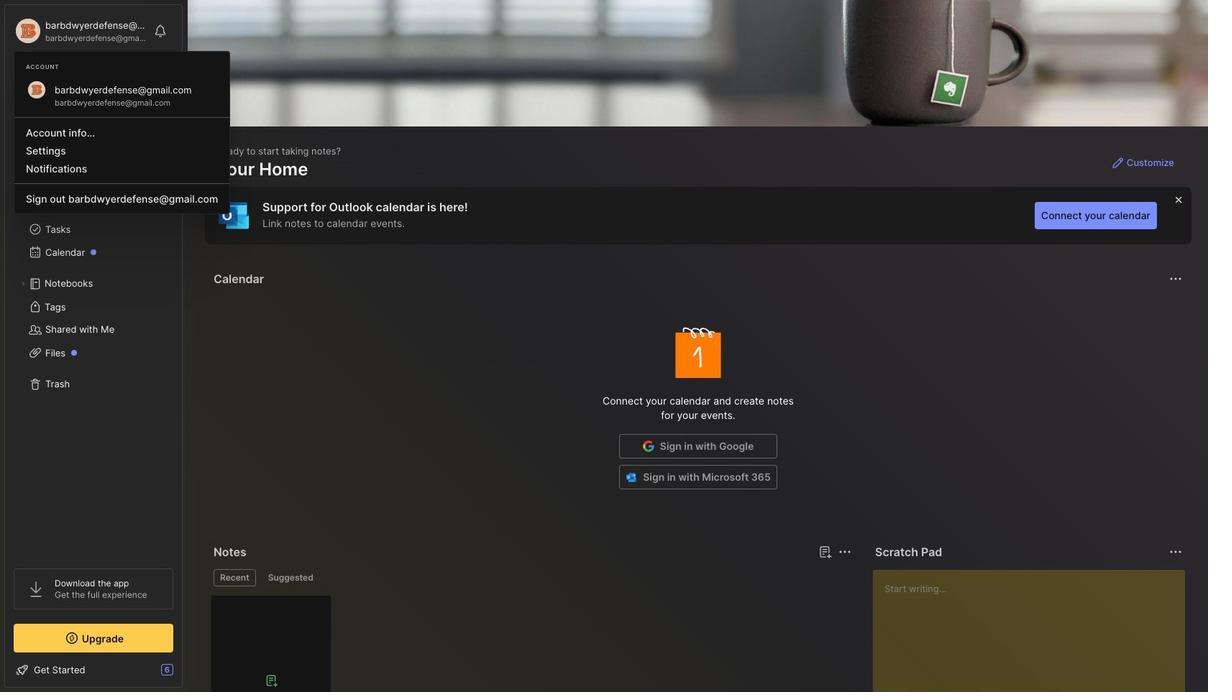 Task type: locate. For each thing, give the bounding box(es) containing it.
0 horizontal spatial tab
[[214, 570, 256, 587]]

dropdown list menu
[[14, 111, 230, 208]]

0 vertical spatial more actions image
[[1167, 270, 1184, 288]]

1 vertical spatial more actions image
[[836, 544, 854, 561]]

None search field
[[40, 71, 160, 88]]

Search text field
[[40, 73, 160, 87]]

tree
[[5, 140, 182, 556]]

Start writing… text field
[[884, 570, 1184, 692]]

0 horizontal spatial more actions image
[[836, 544, 854, 561]]

1 horizontal spatial tab
[[262, 570, 320, 587]]

1 tab from the left
[[214, 570, 256, 587]]

more actions image
[[1167, 544, 1184, 561]]

tab
[[214, 570, 256, 587], [262, 570, 320, 587]]

More actions field
[[1166, 269, 1186, 289], [835, 542, 855, 562], [1166, 542, 1186, 562]]

2 tab from the left
[[262, 570, 320, 587]]

more actions image
[[1167, 270, 1184, 288], [836, 544, 854, 561]]

tab list
[[214, 570, 849, 587]]



Task type: vqa. For each thing, say whether or not it's contained in the screenshot.
leftmost More actions icon
yes



Task type: describe. For each thing, give the bounding box(es) containing it.
Account field
[[14, 17, 147, 45]]

main element
[[0, 0, 187, 692]]

tree inside main element
[[5, 140, 182, 556]]

click to collapse image
[[182, 666, 192, 683]]

none search field inside main element
[[40, 71, 160, 88]]

expand notebooks image
[[19, 280, 27, 288]]

Help and Learning task checklist field
[[5, 659, 182, 682]]

1 horizontal spatial more actions image
[[1167, 270, 1184, 288]]



